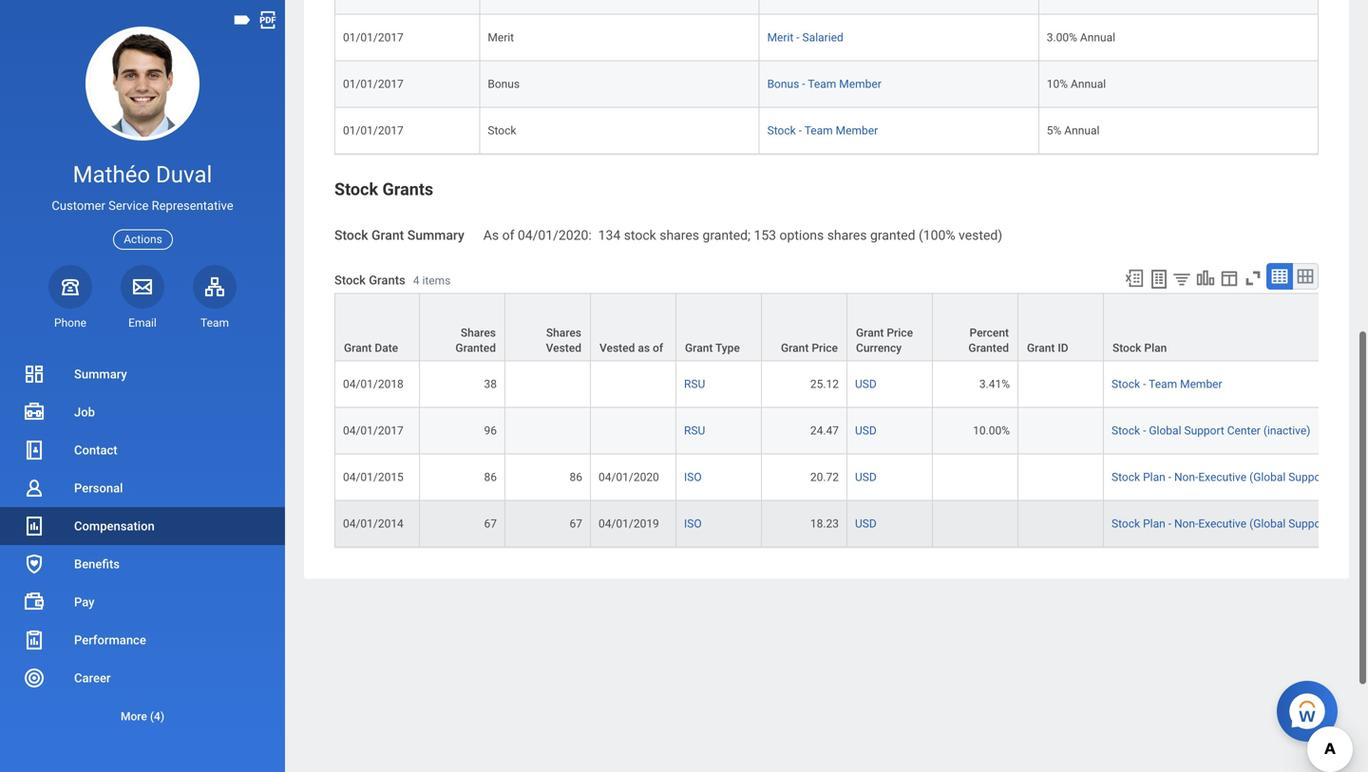 Task type: locate. For each thing, give the bounding box(es) containing it.
grants for stock grants
[[383, 391, 434, 411]]

shares up the vested
[[546, 537, 582, 551]]

shares for shares granted
[[461, 537, 496, 551]]

shares granted button
[[420, 505, 505, 572]]

team up stock - team member "link" in the right of the page
[[808, 288, 837, 302]]

items inside plan assignments 5 items
[[452, 76, 480, 89]]

shares
[[461, 537, 496, 551], [546, 537, 582, 551]]

stock grant summary element
[[484, 427, 1003, 456]]

member inside "link"
[[836, 335, 878, 348]]

phone button
[[48, 265, 92, 331]]

executive
[[1199, 682, 1247, 695], [1199, 728, 1247, 742]]

1 stock plan - non-executive (global support - emea) link from the top
[[1112, 682, 1369, 695]]

shares granted
[[456, 537, 496, 566]]

table image
[[1271, 478, 1290, 497]]

0 vertical spatial team
[[808, 288, 837, 302]]

assignment
[[1048, 113, 1110, 126]]

team
[[808, 288, 837, 302], [201, 316, 229, 330], [805, 335, 833, 348]]

1 horizontal spatial items
[[452, 76, 480, 89]]

plan assignments 5 items
[[335, 75, 480, 89]]

2 vertical spatial annual
[[1065, 335, 1100, 348]]

0 horizontal spatial shares
[[461, 537, 496, 551]]

1 vertical spatial annual
[[1071, 288, 1107, 302]]

granted left shares vested popup button
[[456, 553, 496, 566]]

stock plan - non-executive (global support - emea)
[[1112, 682, 1369, 695], [1112, 728, 1369, 742]]

granted
[[456, 553, 496, 566], [969, 553, 1010, 566]]

1 vertical spatial grants
[[369, 484, 406, 499]]

1 merit from the left
[[488, 242, 514, 255]]

shares inside shares vested
[[546, 537, 582, 551]]

customer service representative
[[52, 199, 233, 213]]

benefits link
[[0, 546, 285, 584]]

shares right the stock
[[660, 439, 700, 454]]

cell
[[480, 179, 760, 226], [760, 179, 1040, 226], [1040, 179, 1319, 226], [1040, 226, 1319, 272], [335, 573, 420, 619], [420, 573, 506, 619], [506, 573, 591, 619], [591, 573, 677, 619], [677, 573, 762, 619], [762, 573, 848, 619], [848, 573, 933, 619], [933, 573, 1019, 619], [1019, 573, 1105, 619], [1105, 573, 1369, 619], [335, 619, 420, 666], [420, 619, 506, 666], [506, 619, 591, 666], [591, 619, 677, 666], [677, 619, 762, 666], [762, 619, 848, 666], [848, 619, 933, 666], [933, 619, 1019, 666], [1019, 619, 1105, 666], [1105, 619, 1369, 666], [335, 666, 420, 712], [420, 666, 506, 712], [506, 666, 591, 712], [591, 666, 677, 712], [677, 666, 762, 712], [762, 666, 848, 712], [848, 666, 933, 712], [933, 666, 1019, 712], [1019, 666, 1105, 712], [335, 712, 420, 759], [420, 712, 506, 759], [506, 712, 591, 759], [591, 712, 677, 759], [677, 712, 762, 759], [762, 712, 848, 759], [848, 712, 933, 759], [933, 712, 1019, 759], [1019, 712, 1105, 759]]

7 row from the top
[[335, 573, 1369, 619]]

merit
[[488, 242, 514, 255], [768, 242, 794, 255]]

as
[[484, 439, 499, 454]]

2 row from the top
[[335, 133, 1319, 179]]

customer
[[52, 199, 105, 213]]

annual right 10%
[[1071, 288, 1107, 302]]

column header right the 'percent'
[[1019, 504, 1105, 574]]

row containing effective date
[[335, 95, 1319, 133]]

1 vertical spatial support
[[1289, 728, 1329, 742]]

options
[[780, 439, 824, 454]]

summary link
[[0, 356, 285, 394]]

summary
[[74, 367, 127, 382], [408, 439, 465, 454]]

modern
[[536, 29, 582, 45]]

compensation link
[[0, 508, 285, 546]]

0 horizontal spatial summary
[[74, 367, 127, 382]]

items inside "stock grants 4 items"
[[422, 485, 451, 499]]

1 vertical spatial emea)
[[1338, 728, 1369, 742]]

toolbar inside stock grants group
[[1116, 475, 1319, 504]]

2 vertical spatial 01/01/2017
[[343, 335, 404, 348]]

0 vertical spatial member
[[840, 288, 882, 302]]

0 vertical spatial summary
[[74, 367, 127, 382]]

mathéo
[[73, 161, 150, 188]]

grant up "stock grants 4 items"
[[372, 439, 404, 454]]

shares inside the shares granted
[[461, 537, 496, 551]]

items right 5
[[452, 76, 480, 89]]

1 vertical spatial grant
[[856, 537, 884, 551]]

column header right shares vested
[[591, 504, 677, 574]]

select to filter grid data image
[[1172, 480, 1193, 500]]

25,077.00
[[1047, 149, 1097, 162]]

column header
[[335, 504, 420, 574], [591, 504, 677, 574], [677, 504, 762, 574], [762, 504, 848, 574], [1019, 504, 1105, 574]]

percent granted button
[[933, 505, 1018, 572]]

compensation up salary link
[[769, 113, 843, 126]]

0 horizontal spatial items
[[422, 485, 451, 499]]

granted inside column header
[[456, 553, 496, 566]]

2 support from the top
[[1289, 728, 1329, 742]]

1 horizontal spatial shares
[[546, 537, 582, 551]]

2 stock plan - non-executive (global support - emea) row from the top
[[335, 712, 1369, 759]]

type
[[514, 113, 539, 126]]

0 vertical spatial executive
[[1199, 682, 1247, 695]]

1 vertical spatial items
[[422, 485, 451, 499]]

salary down 'compensation plan'
[[768, 149, 799, 162]]

mathéo duval
[[73, 161, 212, 188]]

0 horizontal spatial compensation
[[74, 519, 155, 534]]

2 executive from the top
[[1199, 728, 1247, 742]]

annual right eur
[[1124, 149, 1159, 162]]

1 vertical spatial stock plan - non-executive (global support - emea) link
[[1112, 728, 1369, 742]]

pay link
[[0, 584, 285, 622]]

1 horizontal spatial bonus
[[768, 288, 800, 302]]

1 granted from the left
[[456, 553, 496, 566]]

2 stock plan - non-executive (global support - emea) from the top
[[1112, 728, 1369, 742]]

duval
[[156, 161, 212, 188]]

2 01/01/2017 from the top
[[343, 288, 404, 302]]

0 vertical spatial emea)
[[1338, 682, 1369, 695]]

price
[[887, 537, 914, 551]]

(global for first the stock plan - non-executive (global support - emea) link from the top
[[1250, 682, 1286, 695]]

grants for stock grants 4 items
[[369, 484, 406, 499]]

merit for merit
[[488, 242, 514, 255]]

2 bonus from the left
[[768, 288, 800, 302]]

0 horizontal spatial bonus
[[488, 288, 520, 302]]

effective date button
[[336, 96, 479, 132]]

0 horizontal spatial granted
[[456, 553, 496, 566]]

stock plan - non-executive (global support - emea) row
[[335, 666, 1369, 712], [335, 712, 1369, 759]]

0 horizontal spatial grant
[[372, 439, 404, 454]]

2 shares from the left
[[828, 439, 867, 454]]

toolbar
[[1116, 475, 1319, 504]]

career image
[[23, 667, 46, 690]]

1 (global from the top
[[1250, 682, 1286, 695]]

1 horizontal spatial merit
[[768, 242, 794, 255]]

5
[[443, 76, 449, 89]]

1 vertical spatial summary
[[408, 439, 465, 454]]

1 vertical spatial stock plan - non-executive (global support - emea)
[[1112, 728, 1369, 742]]

0 vertical spatial (global
[[1250, 682, 1286, 695]]

0 horizontal spatial shares
[[660, 439, 700, 454]]

benefits image
[[23, 553, 46, 576]]

153
[[754, 439, 777, 454]]

2 shares from the left
[[546, 537, 582, 551]]

1 vertical spatial team
[[201, 316, 229, 330]]

2 (global from the top
[[1250, 728, 1286, 742]]

items right 4
[[422, 485, 451, 499]]

shares left shares vested popup button
[[461, 537, 496, 551]]

compensation inside navigation pane region
[[74, 519, 155, 534]]

grants up stock grant summary
[[383, 391, 434, 411]]

view worker - expand/collapse chart image
[[1196, 479, 1217, 500]]

emea)
[[1338, 682, 1369, 695], [1338, 728, 1369, 742]]

1 executive from the top
[[1199, 682, 1247, 695]]

1 horizontal spatial grant
[[856, 537, 884, 551]]

3 01/01/2017 from the top
[[343, 335, 404, 348]]

2 granted from the left
[[969, 553, 1010, 566]]

04/01/2020:
[[518, 439, 592, 454]]

1 support from the top
[[1289, 682, 1329, 695]]

team inside "link"
[[805, 335, 833, 348]]

representative
[[152, 199, 233, 213]]

salary link
[[768, 145, 799, 162]]

vested
[[546, 553, 582, 566]]

2 merit from the left
[[768, 242, 794, 255]]

personal
[[74, 481, 123, 496]]

granted
[[871, 439, 916, 454]]

1 shares from the left
[[461, 537, 496, 551]]

click to view/edit grid preferences image
[[1220, 479, 1241, 500]]

granted for shares
[[456, 553, 496, 566]]

granted inside column header
[[969, 553, 1010, 566]]

summary up 4
[[408, 439, 465, 454]]

team inside "element"
[[201, 316, 229, 330]]

row
[[335, 95, 1319, 133], [335, 133, 1319, 179], [335, 226, 1319, 272], [335, 272, 1319, 319], [335, 319, 1319, 365], [335, 504, 1369, 574], [335, 573, 1369, 619], [335, 619, 1369, 666]]

0 vertical spatial 01/01/2017
[[343, 242, 404, 255]]

0 vertical spatial stock plan - non-executive (global support - emea)
[[1112, 682, 1369, 695]]

5 row from the top
[[335, 319, 1319, 365]]

job
[[74, 405, 95, 420]]

grants
[[383, 391, 434, 411], [369, 484, 406, 499]]

stock - team member
[[768, 335, 878, 348]]

bonus
[[488, 288, 520, 302], [768, 288, 800, 302]]

executive for 2nd the stock plan - non-executive (global support - emea) link from the top
[[1199, 728, 1247, 742]]

granted for percent
[[969, 553, 1010, 566]]

bonus for bonus
[[488, 288, 520, 302]]

salary down "plan type"
[[488, 149, 519, 162]]

salary
[[488, 149, 519, 162], [768, 149, 799, 162]]

1 bonus from the left
[[488, 288, 520, 302]]

email button
[[121, 265, 164, 331]]

(global
[[1250, 682, 1286, 695], [1250, 728, 1286, 742]]

2 emea) from the top
[[1338, 728, 1369, 742]]

actions
[[124, 233, 162, 246]]

column header down granted; at right bottom
[[677, 504, 762, 574]]

grant price currency
[[856, 537, 914, 566]]

1 horizontal spatial granted
[[969, 553, 1010, 566]]

compensation inside popup button
[[769, 113, 843, 126]]

1 vertical spatial executive
[[1199, 728, 1247, 742]]

row containing 04/01/2020
[[335, 133, 1319, 179]]

plan
[[335, 75, 359, 89], [489, 113, 512, 126], [846, 113, 869, 126], [1144, 682, 1166, 695], [1144, 728, 1166, 742]]

1 vertical spatial compensation
[[74, 519, 155, 534]]

annual
[[1124, 149, 1159, 162], [1071, 288, 1107, 302], [1065, 335, 1100, 348]]

sa
[[639, 29, 655, 45]]

grants left 4
[[369, 484, 406, 499]]

0 vertical spatial compensation
[[769, 113, 843, 126]]

5% annual
[[1047, 335, 1100, 348]]

1 horizontal spatial shares
[[828, 439, 867, 454]]

0 vertical spatial support
[[1289, 682, 1329, 695]]

2 vertical spatial team
[[805, 335, 833, 348]]

member down bonus - team member
[[836, 335, 878, 348]]

annual for 5% annual
[[1065, 335, 1100, 348]]

compensation for compensation plan
[[769, 113, 843, 126]]

personal link
[[0, 470, 285, 508]]

1 01/01/2017 from the top
[[343, 242, 404, 255]]

support
[[1289, 682, 1329, 695], [1289, 728, 1329, 742]]

1 row from the top
[[335, 95, 1319, 133]]

- inside 'bonus - team member' link
[[803, 288, 806, 302]]

01/01/2017
[[343, 242, 404, 255], [343, 288, 404, 302], [343, 335, 404, 348]]

mail image
[[131, 275, 154, 298]]

job link
[[0, 394, 285, 432]]

1 vertical spatial non-
[[1175, 728, 1199, 742]]

01/01/2017 for merit
[[343, 242, 404, 255]]

member for bonus - team member
[[840, 288, 882, 302]]

1 horizontal spatial summary
[[408, 439, 465, 454]]

- inside merit - salaried link
[[797, 242, 800, 255]]

(global for 2nd the stock plan - non-executive (global support - emea) link from the top
[[1250, 728, 1286, 742]]

summary up job
[[74, 367, 127, 382]]

shares
[[660, 439, 700, 454], [828, 439, 867, 454]]

shares right options
[[828, 439, 867, 454]]

1 horizontal spatial compensation
[[769, 113, 843, 126]]

0 horizontal spatial merit
[[488, 242, 514, 255]]

granted;
[[703, 439, 751, 454]]

(france)
[[658, 29, 708, 45]]

grant price currency column header
[[848, 504, 933, 574]]

annual right 5%
[[1065, 335, 1100, 348]]

column header down "stock grants 4 items"
[[335, 504, 420, 574]]

- inside stock - team member "link"
[[799, 335, 802, 348]]

0 vertical spatial grants
[[383, 391, 434, 411]]

1 horizontal spatial salary
[[768, 149, 799, 162]]

percent granted
[[969, 537, 1010, 566]]

0 vertical spatial non-
[[1175, 682, 1199, 695]]

more (4)
[[121, 711, 165, 724]]

1 vertical spatial 01/01/2017
[[343, 288, 404, 302]]

summary inside 'list'
[[74, 367, 127, 382]]

compensation down the personal
[[74, 519, 155, 534]]

team down view team image
[[201, 316, 229, 330]]

column header left currency
[[762, 504, 848, 574]]

granted down the 'percent'
[[969, 553, 1010, 566]]

career link
[[0, 660, 285, 698]]

tag image
[[232, 10, 253, 30]]

summary image
[[23, 363, 46, 386]]

career
[[74, 672, 111, 686]]

2 non- from the top
[[1175, 728, 1199, 742]]

0 vertical spatial stock plan - non-executive (global support - emea) link
[[1112, 682, 1369, 695]]

list
[[0, 356, 285, 736]]

job image
[[23, 401, 46, 424]]

export to excel image
[[1125, 479, 1145, 500]]

team down bonus - team member
[[805, 335, 833, 348]]

team mathéo duval element
[[193, 315, 237, 331]]

1 salary from the left
[[488, 149, 519, 162]]

list containing summary
[[0, 356, 285, 736]]

view printable version (pdf) image
[[258, 10, 279, 30]]

6 row from the top
[[335, 504, 1369, 574]]

grant up currency
[[856, 537, 884, 551]]

1 vertical spatial (global
[[1250, 728, 1286, 742]]

0 vertical spatial items
[[452, 76, 480, 89]]

non-
[[1175, 682, 1199, 695], [1175, 728, 1199, 742]]

1 vertical spatial member
[[836, 335, 878, 348]]

0 horizontal spatial salary
[[488, 149, 519, 162]]

member up stock - team member "link" in the right of the page
[[840, 288, 882, 302]]



Task type: vqa. For each thing, say whether or not it's contained in the screenshot.


Task type: describe. For each thing, give the bounding box(es) containing it.
1 stock plan - non-executive (global support - emea) from the top
[[1112, 682, 1369, 695]]

10%
[[1047, 288, 1068, 302]]

performance link
[[0, 622, 285, 660]]

10% annual
[[1047, 288, 1107, 302]]

134
[[599, 439, 621, 454]]

global
[[495, 29, 533, 45]]

4 column header from the left
[[762, 504, 848, 574]]

shares vested
[[546, 537, 582, 566]]

0 vertical spatial annual
[[1124, 149, 1159, 162]]

phone
[[54, 316, 87, 330]]

row containing shares granted
[[335, 504, 1369, 574]]

1 column header from the left
[[335, 504, 420, 574]]

team for bonus
[[808, 288, 837, 302]]

4
[[413, 485, 420, 499]]

pay image
[[23, 591, 46, 614]]

stock - team member link
[[768, 331, 878, 348]]

1 shares from the left
[[660, 439, 700, 454]]

bonus - team member
[[768, 288, 882, 302]]

2 salary from the left
[[768, 149, 799, 162]]

navigation pane region
[[0, 0, 285, 773]]

compensation plan
[[769, 113, 869, 126]]

bonus - team member link
[[768, 285, 882, 302]]

2 column header from the left
[[591, 504, 677, 574]]

compensation plan button
[[760, 96, 1039, 132]]

salaried
[[803, 242, 844, 255]]

team link
[[193, 265, 237, 331]]

member for stock - team member
[[836, 335, 878, 348]]

vested)
[[959, 439, 1003, 454]]

expand table image
[[1297, 478, 1316, 497]]

04/01/2020
[[343, 149, 404, 162]]

summary inside stock grants group
[[408, 439, 465, 454]]

actions button
[[113, 230, 173, 250]]

1 emea) from the top
[[1338, 682, 1369, 695]]

stock grants group
[[335, 389, 1369, 760]]

01/01/2015
[[343, 195, 404, 209]]

shares for shares vested
[[546, 537, 582, 551]]

3 row from the top
[[335, 226, 1319, 272]]

global modern services sa (france) link
[[495, 25, 708, 45]]

contact link
[[0, 432, 285, 470]]

more (4) button
[[0, 706, 285, 729]]

email mathéo duval element
[[121, 315, 164, 331]]

performance
[[74, 634, 146, 648]]

annual for 10% annual
[[1071, 288, 1107, 302]]

4 row from the top
[[335, 272, 1319, 319]]

compensation for compensation
[[74, 519, 155, 534]]

1 non- from the top
[[1175, 682, 1199, 695]]

bonus for bonus - team member
[[768, 288, 800, 302]]

fullscreen image
[[1243, 479, 1264, 500]]

shares vested button
[[506, 505, 590, 572]]

assignments
[[362, 75, 435, 89]]

(4)
[[150, 711, 165, 724]]

01/01/2017 for bonus
[[343, 288, 404, 302]]

currency
[[856, 553, 902, 566]]

email
[[128, 316, 157, 330]]

plan type button
[[480, 96, 759, 132]]

plan type
[[489, 113, 539, 126]]

performance image
[[23, 629, 46, 652]]

(100%
[[919, 439, 956, 454]]

global modern services sa (france)
[[495, 29, 708, 45]]

more
[[121, 711, 147, 724]]

shares vested column header
[[506, 504, 591, 574]]

export to worksheets image
[[1148, 479, 1171, 502]]

assignment button
[[1040, 96, 1318, 132]]

stock inside "link"
[[768, 335, 796, 348]]

stock grants 4 items
[[335, 484, 451, 499]]

3 column header from the left
[[677, 504, 762, 574]]

more (4) button
[[0, 698, 285, 736]]

merit - salaried link
[[768, 238, 844, 255]]

date
[[392, 113, 415, 126]]

8 row from the top
[[335, 619, 1369, 666]]

shares granted column header
[[420, 504, 506, 574]]

percent granted column header
[[933, 504, 1019, 574]]

0 vertical spatial grant
[[372, 439, 404, 454]]

service
[[109, 199, 149, 213]]

pay
[[74, 596, 95, 610]]

view team image
[[203, 275, 226, 298]]

benefits
[[74, 558, 120, 572]]

stock grants button
[[335, 391, 434, 411]]

01/01/2015 row
[[335, 179, 1319, 226]]

2 stock plan - non-executive (global support - emea) link from the top
[[1112, 728, 1369, 742]]

1 stock plan - non-executive (global support - emea) row from the top
[[335, 666, 1369, 712]]

effective date
[[344, 113, 415, 126]]

items for assignments
[[452, 76, 480, 89]]

stock
[[624, 439, 657, 454]]

5 column header from the left
[[1019, 504, 1105, 574]]

items for grants
[[422, 485, 451, 499]]

executive for first the stock plan - non-executive (global support - emea) link from the top
[[1199, 682, 1247, 695]]

contact
[[74, 443, 117, 458]]

effective
[[344, 113, 389, 126]]

grant inside "grant price currency"
[[856, 537, 884, 551]]

01/01/2017 for stock
[[343, 335, 404, 348]]

25,077.00 eur annual
[[1047, 149, 1159, 162]]

contact image
[[23, 439, 46, 462]]

phone mathéo duval element
[[48, 315, 92, 331]]

percent
[[970, 537, 1010, 551]]

eur
[[1100, 149, 1121, 162]]

personal image
[[23, 477, 46, 500]]

team for stock
[[805, 335, 833, 348]]

5%
[[1047, 335, 1062, 348]]

of
[[502, 439, 515, 454]]

phone image
[[57, 275, 84, 298]]

company
[[335, 29, 391, 45]]

stock grants
[[335, 391, 434, 411]]

services
[[585, 29, 635, 45]]

merit - salaried
[[768, 242, 844, 255]]

stock grant summary
[[335, 439, 465, 454]]

merit for merit - salaried
[[768, 242, 794, 255]]

compensation image
[[23, 515, 46, 538]]

as of 04/01/2020:  134 stock shares granted; 153 options shares granted (100% vested)
[[484, 439, 1003, 454]]



